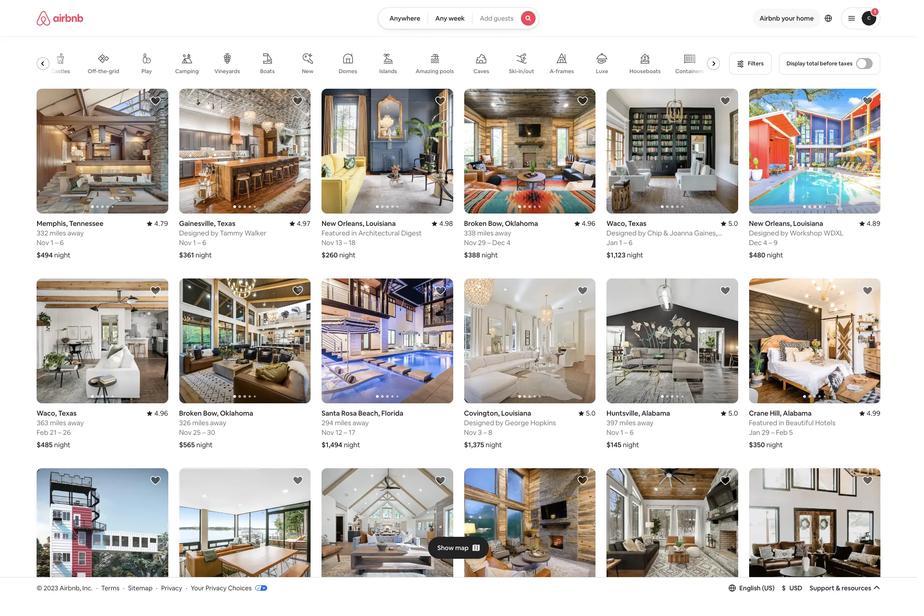 Task type: describe. For each thing, give the bounding box(es) containing it.
5.0 out of 5 average rating image
[[721, 409, 739, 418]]

none search field containing anywhere
[[378, 7, 539, 29]]

display total before taxes
[[787, 60, 853, 67]]

nov inside new orleans, louisiana featured in architectural digest nov 13 – 18 $260 night
[[322, 239, 334, 247]]

hill,
[[770, 409, 782, 418]]

amazing
[[416, 68, 439, 75]]

$260
[[322, 251, 338, 260]]

broken for 338
[[464, 219, 487, 228]]

night inside new orleans, louisiana designed by workshop wdxl dec 4 – 9 $480 night
[[767, 251, 784, 260]]

profile element
[[550, 0, 881, 37]]

– inside broken bow, oklahoma 338 miles away nov 29 – dec 4 $388 night
[[488, 239, 491, 247]]

featured for 13
[[322, 229, 350, 238]]

$361
[[179, 251, 194, 260]]

broken for 326
[[179, 409, 202, 418]]

4.96 out of 5 average rating image for waco, texas 363 miles away feb 21 – 26 $485 night
[[147, 409, 168, 418]]

4 inside new orleans, louisiana designed by workshop wdxl dec 4 – 9 $480 night
[[764, 239, 768, 247]]

camping
[[175, 68, 199, 75]]

– inside covington, louisiana designed by george hopkins nov 3 – 8 $1,375 night
[[484, 429, 487, 437]]

caves
[[474, 68, 490, 75]]

map
[[456, 544, 469, 552]]

beautiful
[[786, 419, 814, 428]]

a-frames
[[550, 68, 574, 75]]

dec inside new orleans, louisiana designed by workshop wdxl dec 4 – 9 $480 night
[[750, 239, 762, 247]]

– inside jan 1 – 6 $1,123 night
[[624, 239, 627, 247]]

1 vertical spatial add to wishlist: broken bow, oklahoma image
[[578, 476, 589, 487]]

21
[[50, 429, 57, 437]]

away inside broken bow, oklahoma 326 miles away nov 25 – 30 $565 night
[[210, 419, 226, 428]]

filters
[[748, 60, 764, 67]]

your privacy choices
[[191, 584, 252, 593]]

night inside jan 1 – 6 $1,123 night
[[627, 251, 644, 260]]

featured for 29
[[750, 419, 778, 428]]

0 horizontal spatial gaines,
[[631, 238, 655, 246]]

13
[[336, 239, 342, 247]]

30
[[207, 429, 215, 437]]

6 inside 'memphis, tennessee 332 miles away nov 1 – 6 $494 night'
[[60, 239, 64, 247]]

luxe
[[596, 68, 609, 75]]

$1,123
[[607, 251, 626, 260]]

nov inside huntsville, alabama 397 miles away nov 1 – 6 $145 night
[[607, 429, 619, 437]]

4.97 out of 5 average rating image
[[290, 219, 311, 228]]

nov inside gainesville, texas designed by tammy walker nov 1 – 6 $361 night
[[179, 239, 192, 247]]

new orleans, louisiana featured in architectural digest nov 13 – 18 $260 night
[[322, 219, 422, 260]]

4.79 out of 5 average rating image
[[147, 219, 168, 228]]

terms
[[101, 584, 120, 593]]

9
[[774, 239, 778, 247]]

3 · from the left
[[156, 584, 158, 593]]

your
[[191, 584, 204, 593]]

1 button
[[842, 7, 881, 29]]

waco, texas 363 miles away feb 21 – 26 $485 night
[[37, 409, 84, 450]]

by for waco, texas designed by chip & joanna gaines, joanna gaines, magnolia network
[[639, 229, 646, 238]]

resources
[[842, 584, 872, 593]]

the-
[[98, 68, 109, 75]]

4.79
[[154, 219, 168, 228]]

8
[[489, 429, 493, 437]]

jan inside jan 1 – 6 $1,123 night
[[607, 239, 618, 247]]

santa rosa beach, florida 294 miles away nov 12 – 17 $1,494 night
[[322, 409, 404, 450]]

night inside broken bow, oklahoma 338 miles away nov 29 – dec 4 $388 night
[[482, 251, 498, 260]]

add
[[480, 14, 493, 22]]

privacy link
[[161, 584, 182, 593]]

ski-in/out
[[509, 68, 535, 75]]

12
[[336, 429, 342, 437]]

english
[[740, 584, 761, 593]]

alabama inside crane hill, alabama featured in beautiful hotels jan 29 – feb 5 $350 night
[[784, 409, 812, 418]]

night inside huntsville, alabama 397 miles away nov 1 – 6 $145 night
[[623, 441, 640, 450]]

any
[[436, 14, 448, 22]]

1 inside jan 1 – 6 $1,123 night
[[620, 239, 623, 247]]

night inside 'memphis, tennessee 332 miles away nov 1 – 6 $494 night'
[[54, 251, 71, 260]]

– inside new orleans, louisiana featured in architectural digest nov 13 – 18 $260 night
[[344, 239, 347, 247]]

night inside covington, louisiana designed by george hopkins nov 3 – 8 $1,375 night
[[486, 441, 502, 450]]

– inside waco, texas 363 miles away feb 21 – 26 $485 night
[[58, 429, 61, 437]]

designed for covington, louisiana designed by george hopkins nov 3 – 8 $1,375 night
[[464, 419, 494, 428]]

crane
[[750, 409, 769, 418]]

filters button
[[730, 53, 772, 75]]

$485
[[37, 441, 53, 450]]

wdxl
[[824, 229, 844, 238]]

total
[[807, 60, 819, 67]]

support & resources
[[810, 584, 872, 593]]

4.97
[[297, 219, 311, 228]]

texas for away
[[58, 409, 77, 418]]

louisiana for architectural
[[366, 219, 396, 228]]

george
[[505, 419, 529, 428]]

$388
[[464, 251, 480, 260]]

2023
[[44, 584, 58, 593]]

hopkins
[[531, 419, 556, 428]]

3
[[478, 429, 482, 437]]

crane hill, alabama featured in beautiful hotels jan 29 – feb 5 $350 night
[[750, 409, 836, 450]]

jan inside crane hill, alabama featured in beautiful hotels jan 29 – feb 5 $350 night
[[750, 429, 761, 437]]

4.96 out of 5 average rating image for broken bow, oklahoma 338 miles away nov 29 – dec 4 $388 night
[[575, 219, 596, 228]]

texas for tammy
[[217, 219, 236, 228]]

add to wishlist: lake hamilton, arkansas image
[[292, 476, 303, 487]]

miles inside waco, texas 363 miles away feb 21 – 26 $485 night
[[50, 419, 66, 428]]

1 horizontal spatial &
[[836, 584, 841, 593]]

bow, for 30
[[203, 409, 219, 418]]

1 inside 'memphis, tennessee 332 miles away nov 1 – 6 $494 night'
[[51, 239, 53, 247]]

6 inside gainesville, texas designed by tammy walker nov 1 – 6 $361 night
[[202, 239, 206, 247]]

4.89
[[867, 219, 881, 228]]

a-
[[550, 68, 556, 75]]

night inside new orleans, louisiana featured in architectural digest nov 13 – 18 $260 night
[[340, 251, 356, 260]]

add to wishlist: covington, louisiana image
[[578, 286, 589, 297]]

taxes
[[839, 60, 853, 67]]

nov inside covington, louisiana designed by george hopkins nov 3 – 8 $1,375 night
[[464, 429, 477, 437]]

amazing pools
[[416, 68, 454, 75]]

covington,
[[464, 409, 500, 418]]

jan 1 – 6 $1,123 night
[[607, 239, 644, 260]]

away inside broken bow, oklahoma 338 miles away nov 29 – dec 4 $388 night
[[495, 229, 512, 238]]

display
[[787, 60, 806, 67]]

new orleans, louisiana designed by workshop wdxl dec 4 – 9 $480 night
[[750, 219, 844, 260]]

add to wishlist: new orleans, louisiana image
[[435, 96, 446, 107]]

night inside gainesville, texas designed by tammy walker nov 1 – 6 $361 night
[[196, 251, 212, 260]]

by for gainesville, texas designed by tammy walker nov 1 – 6 $361 night
[[211, 229, 219, 238]]

off-the-grid
[[88, 68, 119, 75]]

away inside huntsville, alabama 397 miles away nov 1 – 6 $145 night
[[638, 419, 654, 428]]

airbnb,
[[60, 584, 81, 593]]

hotels
[[816, 419, 836, 428]]

show map
[[438, 544, 469, 552]]

memphis,
[[37, 219, 68, 228]]

your
[[782, 14, 796, 22]]

architectural
[[359, 229, 400, 238]]

25
[[193, 429, 201, 437]]

$1,494
[[322, 441, 343, 450]]

louisiana for workshop
[[794, 219, 824, 228]]

$145
[[607, 441, 622, 450]]

gainesville, texas designed by tammy walker nov 1 – 6 $361 night
[[179, 219, 267, 260]]

(us)
[[763, 584, 775, 593]]

display total before taxes button
[[779, 53, 881, 75]]

bow, for dec
[[488, 219, 504, 228]]

network
[[686, 238, 713, 246]]

memphis, tennessee 332 miles away nov 1 – 6 $494 night
[[37, 219, 104, 260]]

terms link
[[101, 584, 120, 593]]

nov inside santa rosa beach, florida 294 miles away nov 12 – 17 $1,494 night
[[322, 429, 334, 437]]

$494
[[37, 251, 53, 260]]

chip
[[648, 229, 663, 238]]

2 · from the left
[[123, 584, 125, 593]]

airbnb
[[760, 14, 781, 22]]

– inside gainesville, texas designed by tammy walker nov 1 – 6 $361 night
[[198, 239, 201, 247]]

nov inside 'memphis, tennessee 332 miles away nov 1 – 6 $494 night'
[[37, 239, 49, 247]]

add to wishlist: waco, texas image
[[720, 96, 731, 107]]

$350
[[750, 441, 766, 450]]

frames
[[556, 68, 574, 75]]

terms · sitemap · privacy ·
[[101, 584, 187, 593]]



Task type: locate. For each thing, give the bounding box(es) containing it.
1 4 from the left
[[507, 239, 511, 247]]

designed up jan 1 – 6 $1,123 night
[[607, 229, 637, 238]]

home
[[797, 14, 814, 22]]

add to wishlist: huntsville, alabama image
[[720, 286, 731, 297]]

privacy
[[161, 584, 182, 593], [206, 584, 227, 593]]

orleans, inside new orleans, louisiana featured in architectural digest nov 13 – 18 $260 night
[[338, 219, 365, 228]]

0 horizontal spatial 29
[[478, 239, 486, 247]]

nov down 294
[[322, 429, 334, 437]]

1 vertical spatial &
[[836, 584, 841, 593]]

containers
[[676, 68, 704, 75]]

waco, inside waco, texas designed by chip & joanna gaines, joanna gaines, magnolia network
[[607, 219, 627, 228]]

new up $480
[[750, 219, 764, 228]]

1 inside gainesville, texas designed by tammy walker nov 1 – 6 $361 night
[[193, 239, 196, 247]]

bow, inside broken bow, oklahoma 326 miles away nov 25 – 30 $565 night
[[203, 409, 219, 418]]

1 horizontal spatial new
[[322, 219, 336, 228]]

bow, inside broken bow, oklahoma 338 miles away nov 29 – dec 4 $388 night
[[488, 219, 504, 228]]

None search field
[[378, 7, 539, 29]]

away up 30
[[210, 419, 226, 428]]

designed up 9
[[750, 229, 780, 238]]

nov left 3
[[464, 429, 477, 437]]

29 inside crane hill, alabama featured in beautiful hotels jan 29 – feb 5 $350 night
[[762, 429, 770, 437]]

covington, louisiana designed by george hopkins nov 3 – 8 $1,375 night
[[464, 409, 556, 450]]

0 horizontal spatial bow,
[[203, 409, 219, 418]]

waco, up jan 1 – 6 $1,123 night
[[607, 219, 627, 228]]

new up the 13
[[322, 219, 336, 228]]

your privacy choices link
[[191, 584, 267, 593]]

joanna up $1,123
[[607, 238, 630, 246]]

0 horizontal spatial add to wishlist: broken bow, oklahoma image
[[292, 286, 303, 297]]

5.0 for waco, texas designed by chip & joanna gaines, joanna gaines, magnolia network
[[729, 219, 739, 228]]

night right $1,123
[[627, 251, 644, 260]]

group
[[37, 46, 724, 81], [37, 89, 168, 214], [179, 89, 311, 214], [322, 89, 453, 214], [464, 89, 596, 214], [607, 89, 739, 214], [750, 89, 881, 214], [37, 279, 168, 404], [179, 279, 311, 404], [322, 279, 453, 404], [464, 279, 596, 404], [607, 279, 739, 404], [750, 279, 881, 404], [37, 469, 168, 594], [179, 469, 311, 594], [322, 469, 453, 594], [464, 469, 596, 594], [607, 469, 739, 594], [750, 469, 881, 594]]

walker
[[245, 229, 267, 238]]

294
[[322, 419, 334, 428]]

alabama right huntsville,
[[642, 409, 671, 418]]

1 horizontal spatial orleans,
[[766, 219, 792, 228]]

0 horizontal spatial 5.0 out of 5 average rating image
[[579, 409, 596, 418]]

6 inside jan 1 – 6 $1,123 night
[[629, 239, 633, 247]]

in for architectural
[[352, 229, 357, 238]]

designed for gainesville, texas designed by tammy walker nov 1 – 6 $361 night
[[179, 229, 209, 238]]

4.98
[[440, 219, 453, 228]]

featured inside new orleans, louisiana featured in architectural digest nov 13 – 18 $260 night
[[322, 229, 350, 238]]

by
[[211, 229, 219, 238], [639, 229, 646, 238], [781, 229, 789, 238], [496, 419, 504, 428]]

18
[[349, 239, 356, 247]]

by left chip
[[639, 229, 646, 238]]

orleans, for featured
[[338, 219, 365, 228]]

nov inside broken bow, oklahoma 326 miles away nov 25 – 30 $565 night
[[179, 429, 192, 437]]

miles up '12'
[[335, 419, 351, 428]]

designed inside gainesville, texas designed by tammy walker nov 1 – 6 $361 night
[[179, 229, 209, 238]]

night down 30
[[197, 441, 213, 450]]

0 horizontal spatial alabama
[[642, 409, 671, 418]]

sitemap
[[128, 584, 153, 593]]

night right $361
[[196, 251, 212, 260]]

4.96 out of 5 average rating image
[[575, 219, 596, 228], [147, 409, 168, 418]]

privacy left your
[[161, 584, 182, 593]]

texas for chip
[[629, 219, 647, 228]]

0 horizontal spatial feb
[[37, 429, 48, 437]]

0 vertical spatial bow,
[[488, 219, 504, 228]]

338
[[464, 229, 476, 238]]

· left privacy link in the bottom left of the page
[[156, 584, 158, 593]]

1 horizontal spatial texas
[[217, 219, 236, 228]]

miles up 25
[[192, 419, 209, 428]]

0 vertical spatial jan
[[607, 239, 618, 247]]

miles down huntsville,
[[620, 419, 636, 428]]

jan up $1,123
[[607, 239, 618, 247]]

1
[[875, 9, 877, 15], [51, 239, 53, 247], [193, 239, 196, 247], [620, 239, 623, 247], [621, 429, 624, 437]]

1 vertical spatial waco,
[[37, 409, 57, 418]]

1 horizontal spatial 29
[[762, 429, 770, 437]]

add to wishlist: new orleans, louisiana image
[[863, 96, 874, 107]]

by inside gainesville, texas designed by tammy walker nov 1 – 6 $361 night
[[211, 229, 219, 238]]

huntsville,
[[607, 409, 640, 418]]

add to wishlist: gainesville, texas image
[[292, 96, 303, 107]]

away inside 'memphis, tennessee 332 miles away nov 1 – 6 $494 night'
[[68, 229, 84, 238]]

ski-
[[509, 68, 519, 75]]

louisiana up architectural
[[366, 219, 396, 228]]

texas inside gainesville, texas designed by tammy walker nov 1 – 6 $361 night
[[217, 219, 236, 228]]

5.0 out of 5 average rating image for waco, texas designed by chip & joanna gaines, joanna gaines, magnolia network
[[721, 219, 739, 228]]

designed down the gainesville, in the top of the page
[[179, 229, 209, 238]]

new for new
[[302, 68, 314, 75]]

new inside new orleans, louisiana designed by workshop wdxl dec 4 – 9 $480 night
[[750, 219, 764, 228]]

miles right 338
[[478, 229, 494, 238]]

miles inside broken bow, oklahoma 338 miles away nov 29 – dec 4 $388 night
[[478, 229, 494, 238]]

0 horizontal spatial louisiana
[[366, 219, 396, 228]]

1 · from the left
[[96, 584, 98, 593]]

oklahoma inside broken bow, oklahoma 326 miles away nov 25 – 30 $565 night
[[220, 409, 253, 418]]

broken up 338
[[464, 219, 487, 228]]

0 vertical spatial 4.96 out of 5 average rating image
[[575, 219, 596, 228]]

airbnb your home link
[[755, 9, 820, 28]]

4 inside broken bow, oklahoma 338 miles away nov 29 – dec 4 $388 night
[[507, 239, 511, 247]]

1 vertical spatial 4.96 out of 5 average rating image
[[147, 409, 168, 418]]

any week button
[[428, 7, 473, 29]]

workshop
[[790, 229, 823, 238]]

1 vertical spatial in
[[779, 419, 785, 428]]

0 horizontal spatial oklahoma
[[220, 409, 253, 418]]

1 horizontal spatial 4
[[764, 239, 768, 247]]

broken inside broken bow, oklahoma 326 miles away nov 25 – 30 $565 night
[[179, 409, 202, 418]]

away inside santa rosa beach, florida 294 miles away nov 12 – 17 $1,494 night
[[353, 419, 369, 428]]

29 up $350
[[762, 429, 770, 437]]

waco, up 363
[[37, 409, 57, 418]]

6 down the gainesville, in the top of the page
[[202, 239, 206, 247]]

in/out
[[519, 68, 535, 75]]

1 vertical spatial 5.0 out of 5 average rating image
[[579, 409, 596, 418]]

away inside waco, texas 363 miles away feb 21 – 26 $485 night
[[68, 419, 84, 428]]

joanna
[[670, 229, 693, 238], [607, 238, 630, 246]]

326
[[179, 419, 191, 428]]

2 feb from the left
[[777, 429, 788, 437]]

0 horizontal spatial joanna
[[607, 238, 630, 246]]

0 vertical spatial featured
[[322, 229, 350, 238]]

designed up 3
[[464, 419, 494, 428]]

featured
[[322, 229, 350, 238], [750, 419, 778, 428]]

designed for waco, texas designed by chip & joanna gaines, joanna gaines, magnolia network
[[607, 229, 637, 238]]

5.0 out of 5 average rating image
[[721, 219, 739, 228], [579, 409, 596, 418]]

$565
[[179, 441, 195, 450]]

louisiana inside new orleans, louisiana featured in architectural digest nov 13 – 18 $260 night
[[366, 219, 396, 228]]

texas inside waco, texas designed by chip & joanna gaines, joanna gaines, magnolia network
[[629, 219, 647, 228]]

add to wishlist: santa rosa beach, florida image
[[435, 286, 446, 297]]

santa
[[322, 409, 340, 418]]

miles inside huntsville, alabama 397 miles away nov 1 – 6 $145 night
[[620, 419, 636, 428]]

2 orleans, from the left
[[766, 219, 792, 228]]

1 horizontal spatial 4.96 out of 5 average rating image
[[575, 219, 596, 228]]

away right 338
[[495, 229, 512, 238]]

1 inside huntsville, alabama 397 miles away nov 1 – 6 $145 night
[[621, 429, 624, 437]]

night down 18
[[340, 251, 356, 260]]

designed inside new orleans, louisiana designed by workshop wdxl dec 4 – 9 $480 night
[[750, 229, 780, 238]]

in inside crane hill, alabama featured in beautiful hotels jan 29 – feb 5 $350 night
[[779, 419, 785, 428]]

in down hill,
[[779, 419, 785, 428]]

1 alabama from the left
[[642, 409, 671, 418]]

0 horizontal spatial in
[[352, 229, 357, 238]]

rosa
[[342, 409, 357, 418]]

· left your
[[186, 584, 187, 593]]

add to wishlist: memphis, tennessee image
[[150, 96, 161, 107]]

night right $145
[[623, 441, 640, 450]]

0 vertical spatial broken
[[464, 219, 487, 228]]

0 horizontal spatial broken
[[179, 409, 202, 418]]

in for beautiful
[[779, 419, 785, 428]]

add to wishlist: broken bow, oklahoma image
[[292, 286, 303, 297], [578, 476, 589, 487]]

nov inside broken bow, oklahoma 338 miles away nov 29 – dec 4 $388 night
[[464, 239, 477, 247]]

gaines,
[[695, 229, 718, 238], [631, 238, 655, 246]]

oklahoma for broken bow, oklahoma 338 miles away nov 29 – dec 4 $388 night
[[505, 219, 538, 228]]

by left workshop
[[781, 229, 789, 238]]

1 privacy from the left
[[161, 584, 182, 593]]

louisiana up george
[[502, 409, 532, 418]]

show map button
[[429, 537, 489, 559]]

designed
[[179, 229, 209, 238], [607, 229, 637, 238], [750, 229, 780, 238], [464, 419, 494, 428]]

new for new orleans, louisiana featured in architectural digest nov 13 – 18 $260 night
[[322, 219, 336, 228]]

tennessee
[[69, 219, 104, 228]]

feb down 363
[[37, 429, 48, 437]]

broken inside broken bow, oklahoma 338 miles away nov 29 – dec 4 $388 night
[[464, 219, 487, 228]]

feb inside crane hill, alabama featured in beautiful hotels jan 29 – feb 5 $350 night
[[777, 429, 788, 437]]

texas up 26
[[58, 409, 77, 418]]

night right $388
[[482, 251, 498, 260]]

in inside new orleans, louisiana featured in architectural digest nov 13 – 18 $260 night
[[352, 229, 357, 238]]

airbnb your home
[[760, 14, 814, 22]]

5.0
[[729, 219, 739, 228], [586, 409, 596, 418], [729, 409, 739, 418]]

nov left the 13
[[322, 239, 334, 247]]

joanna right chip
[[670, 229, 693, 238]]

texas up tammy
[[217, 219, 236, 228]]

new inside group
[[302, 68, 314, 75]]

by inside covington, louisiana designed by george hopkins nov 3 – 8 $1,375 night
[[496, 419, 504, 428]]

1 horizontal spatial privacy
[[206, 584, 227, 593]]

add guests
[[480, 14, 514, 22]]

by inside waco, texas designed by chip & joanna gaines, joanna gaines, magnolia network
[[639, 229, 646, 238]]

night inside broken bow, oklahoma 326 miles away nov 25 – 30 $565 night
[[197, 441, 213, 450]]

houseboats
[[630, 68, 661, 75]]

alabama
[[642, 409, 671, 418], [784, 409, 812, 418]]

privacy right your
[[206, 584, 227, 593]]

miles inside broken bow, oklahoma 326 miles away nov 25 – 30 $565 night
[[192, 419, 209, 428]]

bow,
[[488, 219, 504, 228], [203, 409, 219, 418]]

featured inside crane hill, alabama featured in beautiful hotels jan 29 – feb 5 $350 night
[[750, 419, 778, 428]]

louisiana up workshop
[[794, 219, 824, 228]]

in up 18
[[352, 229, 357, 238]]

new up add to wishlist: gainesville, texas image
[[302, 68, 314, 75]]

– inside huntsville, alabama 397 miles away nov 1 – 6 $145 night
[[625, 429, 629, 437]]

1 vertical spatial featured
[[750, 419, 778, 428]]

orleans, inside new orleans, louisiana designed by workshop wdxl dec 4 – 9 $480 night
[[766, 219, 792, 228]]

away up 26
[[68, 419, 84, 428]]

gaines, right magnolia
[[695, 229, 718, 238]]

featured up the 13
[[322, 229, 350, 238]]

0 horizontal spatial new
[[302, 68, 314, 75]]

1 horizontal spatial waco,
[[607, 219, 627, 228]]

2 dec from the left
[[750, 239, 762, 247]]

5.0 out of 5 average rating image for covington, louisiana designed by george hopkins nov 3 – 8 $1,375 night
[[579, 409, 596, 418]]

1 horizontal spatial dec
[[750, 239, 762, 247]]

2 horizontal spatial louisiana
[[794, 219, 824, 228]]

0 horizontal spatial jan
[[607, 239, 618, 247]]

1 horizontal spatial 5.0 out of 5 average rating image
[[721, 219, 739, 228]]

29 up $388
[[478, 239, 486, 247]]

nov up $361
[[179, 239, 192, 247]]

away down the tennessee
[[68, 229, 84, 238]]

night inside waco, texas 363 miles away feb 21 – 26 $485 night
[[54, 441, 70, 450]]

6 inside huntsville, alabama 397 miles away nov 1 – 6 $145 night
[[630, 429, 634, 437]]

1 horizontal spatial in
[[779, 419, 785, 428]]

gaines, left magnolia
[[631, 238, 655, 246]]

· right inc.
[[96, 584, 98, 593]]

5
[[790, 429, 793, 437]]

by inside new orleans, louisiana designed by workshop wdxl dec 4 – 9 $480 night
[[781, 229, 789, 238]]

1 horizontal spatial feb
[[777, 429, 788, 437]]

dec inside broken bow, oklahoma 338 miles away nov 29 – dec 4 $388 night
[[493, 239, 505, 247]]

4.96
[[582, 219, 596, 228], [154, 409, 168, 418]]

miles down memphis, at the left top
[[50, 229, 66, 238]]

away down huntsville,
[[638, 419, 654, 428]]

·
[[96, 584, 98, 593], [123, 584, 125, 593], [156, 584, 158, 593], [186, 584, 187, 593]]

1 vertical spatial oklahoma
[[220, 409, 253, 418]]

1 horizontal spatial joanna
[[670, 229, 693, 238]]

english (us)
[[740, 584, 775, 593]]

0 horizontal spatial texas
[[58, 409, 77, 418]]

digest
[[401, 229, 422, 238]]

0 horizontal spatial dec
[[493, 239, 505, 247]]

5.0 for covington, louisiana designed by george hopkins nov 3 – 8 $1,375 night
[[586, 409, 596, 418]]

$480
[[750, 251, 766, 260]]

night down 8
[[486, 441, 502, 450]]

4
[[507, 239, 511, 247], [764, 239, 768, 247]]

alabama up beautiful
[[784, 409, 812, 418]]

waco, inside waco, texas 363 miles away feb 21 – 26 $485 night
[[37, 409, 57, 418]]

new inside new orleans, louisiana featured in architectural digest nov 13 – 18 $260 night
[[322, 219, 336, 228]]

domes
[[339, 68, 357, 75]]

– inside broken bow, oklahoma 326 miles away nov 25 – 30 $565 night
[[202, 429, 206, 437]]

0 vertical spatial waco,
[[607, 219, 627, 228]]

2 horizontal spatial texas
[[629, 219, 647, 228]]

dec
[[493, 239, 505, 247], [750, 239, 762, 247]]

4.89 out of 5 average rating image
[[860, 219, 881, 228]]

nov down 338
[[464, 239, 477, 247]]

designed inside waco, texas designed by chip & joanna gaines, joanna gaines, magnolia network
[[607, 229, 637, 238]]

1 orleans, from the left
[[338, 219, 365, 228]]

0 vertical spatial &
[[664, 229, 669, 238]]

0 vertical spatial 5.0 out of 5 average rating image
[[721, 219, 739, 228]]

1 vertical spatial 29
[[762, 429, 770, 437]]

– inside new orleans, louisiana designed by workshop wdxl dec 4 – 9 $480 night
[[769, 239, 773, 247]]

jan
[[607, 239, 618, 247], [750, 429, 761, 437]]

2 alabama from the left
[[784, 409, 812, 418]]

miles inside 'memphis, tennessee 332 miles away nov 1 – 6 $494 night'
[[50, 229, 66, 238]]

nov down 332
[[37, 239, 49, 247]]

1 horizontal spatial broken
[[464, 219, 487, 228]]

4.98 out of 5 average rating image
[[432, 219, 453, 228]]

1 vertical spatial 4.96
[[154, 409, 168, 418]]

& right chip
[[664, 229, 669, 238]]

– inside santa rosa beach, florida 294 miles away nov 12 – 17 $1,494 night
[[344, 429, 347, 437]]

6 left magnolia
[[629, 239, 633, 247]]

1 horizontal spatial jan
[[750, 429, 761, 437]]

by left tammy
[[211, 229, 219, 238]]

& right support
[[836, 584, 841, 593]]

florida
[[382, 409, 404, 418]]

featured down 'crane'
[[750, 419, 778, 428]]

by for covington, louisiana designed by george hopkins nov 3 – 8 $1,375 night
[[496, 419, 504, 428]]

feb
[[37, 429, 48, 437], [777, 429, 788, 437]]

oklahoma
[[505, 219, 538, 228], [220, 409, 253, 418]]

$1,375
[[464, 441, 485, 450]]

1 feb from the left
[[37, 429, 48, 437]]

6
[[60, 239, 64, 247], [202, 239, 206, 247], [629, 239, 633, 247], [630, 429, 634, 437]]

castles
[[51, 68, 70, 75]]

add to wishlist: ladonia, texas image
[[150, 476, 161, 487]]

add to wishlist: crane hill, alabama image
[[863, 286, 874, 297]]

0 horizontal spatial &
[[664, 229, 669, 238]]

oklahoma for broken bow, oklahoma 326 miles away nov 25 – 30 $565 night
[[220, 409, 253, 418]]

add to wishlist: waco, texas image
[[150, 286, 161, 297]]

6 down memphis, at the left top
[[60, 239, 64, 247]]

0 vertical spatial oklahoma
[[505, 219, 538, 228]]

1 horizontal spatial gaines,
[[695, 229, 718, 238]]

4.96 for broken bow, oklahoma 338 miles away nov 29 – dec 4 $388 night
[[582, 219, 596, 228]]

1 horizontal spatial louisiana
[[502, 409, 532, 418]]

usd
[[790, 584, 803, 593]]

4.99 out of 5 average rating image
[[860, 409, 881, 418]]

louisiana inside covington, louisiana designed by george hopkins nov 3 – 8 $1,375 night
[[502, 409, 532, 418]]

1 dec from the left
[[493, 239, 505, 247]]

night inside santa rosa beach, florida 294 miles away nov 12 – 17 $1,494 night
[[344, 441, 360, 450]]

1 horizontal spatial featured
[[750, 419, 778, 428]]

away down beach,
[[353, 419, 369, 428]]

islands
[[380, 68, 397, 75]]

1 vertical spatial jan
[[750, 429, 761, 437]]

0 horizontal spatial waco,
[[37, 409, 57, 418]]

nov down 397
[[607, 429, 619, 437]]

1 horizontal spatial add to wishlist: broken bow, oklahoma image
[[578, 476, 589, 487]]

2 privacy from the left
[[206, 584, 227, 593]]

0 horizontal spatial 4
[[507, 239, 511, 247]]

4 · from the left
[[186, 584, 187, 593]]

0 horizontal spatial 4.96
[[154, 409, 168, 418]]

1 horizontal spatial oklahoma
[[505, 219, 538, 228]]

miles up the 21
[[50, 419, 66, 428]]

0 vertical spatial in
[[352, 229, 357, 238]]

1 vertical spatial bow,
[[203, 409, 219, 418]]

0 horizontal spatial orleans,
[[338, 219, 365, 228]]

©
[[37, 584, 42, 593]]

orleans, for designed
[[766, 219, 792, 228]]

2 horizontal spatial new
[[750, 219, 764, 228]]

26
[[63, 429, 71, 437]]

1 horizontal spatial alabama
[[784, 409, 812, 418]]

night down 9
[[767, 251, 784, 260]]

$
[[782, 584, 786, 593]]

5.0 for huntsville, alabama 397 miles away nov 1 – 6 $145 night
[[729, 409, 739, 418]]

waco, for designed
[[607, 219, 627, 228]]

& inside waco, texas designed by chip & joanna gaines, joanna gaines, magnolia network
[[664, 229, 669, 238]]

oklahoma inside broken bow, oklahoma 338 miles away nov 29 – dec 4 $388 night
[[505, 219, 538, 228]]

0 horizontal spatial privacy
[[161, 584, 182, 593]]

miles inside santa rosa beach, florida 294 miles away nov 12 – 17 $1,494 night
[[335, 419, 351, 428]]

night right $494
[[54, 251, 71, 260]]

tammy
[[220, 229, 243, 238]]

nov
[[37, 239, 49, 247], [179, 239, 192, 247], [322, 239, 334, 247], [464, 239, 477, 247], [179, 429, 192, 437], [322, 429, 334, 437], [464, 429, 477, 437], [607, 429, 619, 437]]

broken
[[464, 219, 487, 228], [179, 409, 202, 418]]

29 inside broken bow, oklahoma 338 miles away nov 29 – dec 4 $388 night
[[478, 239, 486, 247]]

feb inside waco, texas 363 miles away feb 21 – 26 $485 night
[[37, 429, 48, 437]]

show
[[438, 544, 454, 552]]

broken up 326
[[179, 409, 202, 418]]

guests
[[494, 14, 514, 22]]

$ usd
[[782, 584, 803, 593]]

orleans, up 9
[[766, 219, 792, 228]]

1 inside "dropdown button"
[[875, 9, 877, 15]]

feb left '5'
[[777, 429, 788, 437]]

2 4 from the left
[[764, 239, 768, 247]]

new for new orleans, louisiana designed by workshop wdxl dec 4 – 9 $480 night
[[750, 219, 764, 228]]

6 down huntsville,
[[630, 429, 634, 437]]

night down 26
[[54, 441, 70, 450]]

support & resources button
[[810, 584, 881, 593]]

nov down 326
[[179, 429, 192, 437]]

– inside crane hill, alabama featured in beautiful hotels jan 29 – feb 5 $350 night
[[772, 429, 775, 437]]

texas up jan 1 – 6 $1,123 night
[[629, 219, 647, 228]]

0 horizontal spatial 4.96 out of 5 average rating image
[[147, 409, 168, 418]]

orleans, up 18
[[338, 219, 365, 228]]

· right terms link
[[123, 584, 125, 593]]

waco, texas designed by chip & joanna gaines, joanna gaines, magnolia network
[[607, 219, 718, 246]]

0 horizontal spatial featured
[[322, 229, 350, 238]]

4.96 for waco, texas 363 miles away feb 21 – 26 $485 night
[[154, 409, 168, 418]]

grid
[[109, 68, 119, 75]]

night right $350
[[767, 441, 783, 450]]

0 vertical spatial 4.96
[[582, 219, 596, 228]]

– inside 'memphis, tennessee 332 miles away nov 1 – 6 $494 night'
[[55, 239, 58, 247]]

add to wishlist: broken bow, oklahoma image
[[578, 96, 589, 107], [435, 476, 446, 487], [720, 476, 731, 487], [863, 476, 874, 487]]

by left george
[[496, 419, 504, 428]]

waco, for 363
[[37, 409, 57, 418]]

jan up $350
[[750, 429, 761, 437]]

1 horizontal spatial 4.96
[[582, 219, 596, 228]]

1 horizontal spatial bow,
[[488, 219, 504, 228]]

designed inside covington, louisiana designed by george hopkins nov 3 – 8 $1,375 night
[[464, 419, 494, 428]]

alabama inside huntsville, alabama 397 miles away nov 1 – 6 $145 night
[[642, 409, 671, 418]]

0 vertical spatial add to wishlist: broken bow, oklahoma image
[[292, 286, 303, 297]]

night down 17 at left bottom
[[344, 441, 360, 450]]

vineyards
[[215, 68, 240, 75]]

louisiana inside new orleans, louisiana designed by workshop wdxl dec 4 – 9 $480 night
[[794, 219, 824, 228]]

group containing off-the-grid
[[37, 46, 724, 81]]

1 vertical spatial broken
[[179, 409, 202, 418]]

support
[[810, 584, 835, 593]]

0 vertical spatial 29
[[478, 239, 486, 247]]

add guests button
[[472, 7, 539, 29]]

texas inside waco, texas 363 miles away feb 21 – 26 $485 night
[[58, 409, 77, 418]]

night inside crane hill, alabama featured in beautiful hotels jan 29 – feb 5 $350 night
[[767, 441, 783, 450]]

magnolia
[[656, 238, 685, 246]]



Task type: vqa. For each thing, say whether or not it's contained in the screenshot.
second hours from right
no



